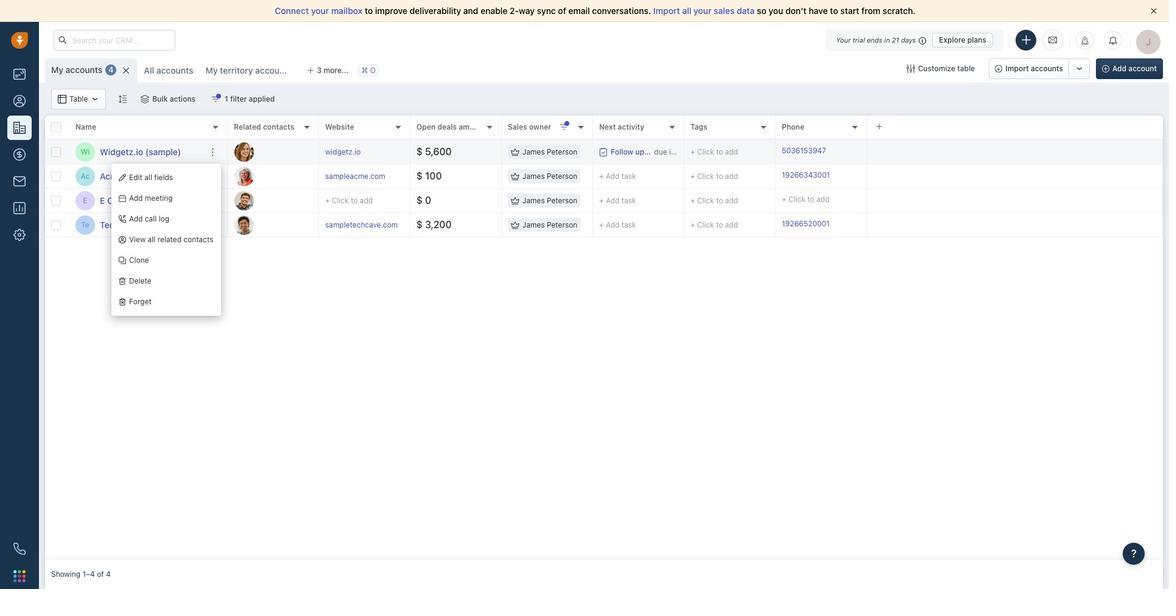 Task type: vqa. For each thing, say whether or not it's contained in the screenshot.
Import Contacts
no



Task type: describe. For each thing, give the bounding box(es) containing it.
task for $ 3,200
[[622, 220, 636, 229]]

container_wx8msf4aqz5i3rn1 image for $ 100
[[511, 172, 519, 181]]

days inside grid
[[684, 147, 700, 156]]

e corp (sample) link
[[100, 195, 165, 207]]

activity
[[618, 123, 644, 132]]

and
[[463, 5, 478, 16]]

connect your mailbox link
[[275, 5, 365, 16]]

+ add task for $ 0
[[599, 196, 636, 205]]

name column header
[[69, 116, 228, 140]]

conversations.
[[592, 5, 651, 16]]

press space to select this row. row containing $ 3,200
[[228, 213, 1163, 237]]

19266520001 link
[[782, 219, 830, 231]]

19266343001
[[782, 170, 830, 180]]

your trial ends in 21 days
[[836, 36, 916, 44]]

container_wx8msf4aqz5i3rn1 image for table popup button
[[58, 95, 66, 104]]

100
[[425, 171, 442, 182]]

add for $ 3,200
[[725, 220, 738, 230]]

container_wx8msf4aqz5i3rn1 image for $ 0
[[511, 196, 519, 205]]

techcave (sample) link
[[100, 219, 176, 231]]

container_wx8msf4aqz5i3rn1 image for customize table button
[[907, 65, 915, 73]]

next
[[599, 123, 616, 132]]

view all related contacts
[[129, 235, 213, 244]]

explore
[[939, 35, 966, 44]]

customize table button
[[899, 58, 983, 79]]

+ add task for $ 100
[[599, 171, 636, 181]]

connect your mailbox to improve deliverability and enable 2-way sync of email conversations. import all your sales data so you don't have to start from scratch.
[[275, 5, 916, 16]]

2
[[677, 147, 682, 156]]

3 more... button
[[300, 62, 355, 79]]

actions
[[170, 94, 196, 104]]

$ 3,200
[[417, 219, 452, 230]]

1–4
[[83, 570, 95, 579]]

don't
[[786, 5, 807, 16]]

ac
[[81, 172, 90, 181]]

bulk actions
[[152, 94, 196, 104]]

peterson for $ 0
[[547, 196, 577, 205]]

related
[[234, 123, 261, 132]]

container_wx8msf4aqz5i3rn1 image for $ 5,600
[[511, 148, 519, 156]]

in inside grid
[[669, 147, 675, 156]]

next activity
[[599, 123, 644, 132]]

bulk actions button
[[133, 89, 203, 110]]

click for $ 5,600
[[697, 147, 714, 156]]

accounts for import
[[1031, 64, 1063, 73]]

open
[[417, 123, 436, 132]]

sampleacme.com
[[325, 172, 385, 181]]

peterson for $ 100
[[547, 172, 577, 181]]

scratch.
[[883, 5, 916, 16]]

menu containing edit all fields
[[111, 164, 221, 316]]

james peterson for $ 3,200
[[522, 220, 577, 230]]

forget
[[129, 297, 152, 307]]

table
[[957, 64, 975, 73]]

add account
[[1113, 64, 1157, 73]]

$ for $ 100
[[417, 171, 423, 182]]

contacts inside grid
[[263, 123, 294, 132]]

name row
[[45, 116, 228, 140]]

explore plans link
[[932, 33, 993, 47]]

cell for $ 5,600
[[867, 140, 1163, 164]]

task for $ 100
[[622, 171, 636, 181]]

phone image
[[13, 543, 26, 555]]

fields
[[154, 173, 173, 182]]

techcave (sample)
[[100, 220, 176, 230]]

my accounts link
[[51, 64, 102, 76]]

phone
[[782, 123, 804, 132]]

have
[[809, 5, 828, 16]]

contacts inside menu
[[184, 235, 213, 244]]

e corp (sample)
[[100, 195, 165, 206]]

1 filter applied button
[[203, 89, 283, 110]]

ends
[[867, 36, 882, 44]]

name
[[76, 123, 96, 132]]

add meeting
[[129, 194, 173, 203]]

+ click to add for $ 0
[[691, 196, 738, 205]]

due
[[654, 147, 667, 156]]

customize table
[[918, 64, 975, 73]]

my accounts 4
[[51, 65, 113, 75]]

j image
[[234, 142, 254, 162]]

container_wx8msf4aqz5i3rn1 image inside table popup button
[[91, 95, 99, 104]]

bulk
[[152, 94, 168, 104]]

widgetz.io
[[100, 146, 143, 157]]

so
[[757, 5, 767, 16]]

import inside button
[[1006, 64, 1029, 73]]

21
[[892, 36, 899, 44]]

edit
[[129, 173, 142, 182]]

$ 0
[[417, 195, 431, 206]]

0 horizontal spatial of
[[97, 570, 104, 579]]

$ for $ 5,600
[[417, 146, 423, 157]]

related contacts
[[234, 123, 294, 132]]

all for fields
[[144, 173, 152, 182]]

wi
[[81, 147, 90, 156]]

widgetz.io link
[[325, 147, 361, 156]]

phone element
[[7, 537, 32, 561]]

call
[[145, 215, 157, 224]]

(sample) inside the acme inc (sample) link
[[139, 171, 175, 181]]

1 horizontal spatial in
[[884, 36, 890, 44]]

enable
[[481, 5, 508, 16]]

sales
[[508, 123, 527, 132]]

territory
[[220, 65, 253, 76]]

click for $ 100
[[697, 172, 714, 181]]

0
[[425, 195, 431, 206]]

import accounts group
[[989, 58, 1090, 79]]

add for $ 5,600
[[725, 147, 738, 156]]

table button
[[51, 89, 106, 110]]

Search your CRM... text field
[[54, 30, 175, 51]]

james peterson for $ 100
[[522, 172, 577, 181]]

showing
[[51, 570, 80, 579]]

3 more...
[[317, 66, 349, 75]]

$ 5,600
[[417, 146, 452, 157]]

you
[[769, 5, 783, 16]]

0 vertical spatial days
[[901, 36, 916, 44]]

all
[[144, 65, 154, 76]]

⌘
[[361, 66, 368, 75]]

james peterson for $ 5,600
[[522, 147, 577, 156]]

open deals amount
[[417, 123, 486, 132]]

widgetz.io
[[325, 147, 361, 156]]

way
[[519, 5, 535, 16]]

all accounts
[[144, 65, 193, 76]]

your
[[836, 36, 851, 44]]

widgetz.io (sample) link
[[100, 146, 181, 158]]



Task type: locate. For each thing, give the bounding box(es) containing it.
trial
[[853, 36, 865, 44]]

te
[[81, 220, 89, 230]]

$ left 0
[[417, 195, 423, 206]]

1 horizontal spatial contacts
[[263, 123, 294, 132]]

3
[[317, 66, 322, 75]]

5036153947
[[782, 146, 826, 155]]

sampletechcave.com
[[325, 220, 398, 230]]

all left "sales"
[[682, 5, 691, 16]]

0 vertical spatial of
[[558, 5, 566, 16]]

container_wx8msf4aqz5i3rn1 image
[[91, 95, 99, 104], [511, 148, 519, 156], [511, 172, 519, 181], [511, 196, 519, 205]]

3,200
[[425, 219, 452, 230]]

2 vertical spatial all
[[148, 235, 155, 244]]

acme inc (sample)
[[100, 171, 175, 181]]

all
[[682, 5, 691, 16], [144, 173, 152, 182], [148, 235, 155, 244]]

accounts
[[1031, 64, 1063, 73], [66, 65, 102, 75], [156, 65, 193, 76], [255, 65, 292, 76]]

james for 0
[[522, 196, 545, 205]]

james for 100
[[522, 172, 545, 181]]

style_myh0__igzzd8unmi image
[[118, 95, 127, 103]]

sampleacme.com link
[[325, 172, 385, 181]]

acme inc (sample) link
[[100, 170, 175, 182]]

cell
[[867, 140, 1163, 164], [867, 164, 1163, 188], [867, 189, 1163, 213], [867, 213, 1163, 237]]

sales owner
[[508, 123, 551, 132]]

connect
[[275, 5, 309, 16]]

1 filter applied
[[225, 94, 275, 104]]

2 + add task from the top
[[599, 196, 636, 205]]

all right edit
[[144, 173, 152, 182]]

my territory accounts button
[[199, 58, 297, 83], [206, 65, 292, 76]]

cell for $ 100
[[867, 164, 1163, 188]]

+ click to add for $ 100
[[691, 172, 738, 181]]

s image
[[234, 215, 254, 235]]

1 task from the top
[[622, 171, 636, 181]]

send email image
[[1049, 35, 1057, 45]]

import all your sales data link
[[653, 5, 757, 16]]

what's new image
[[1081, 37, 1089, 45]]

related
[[158, 235, 182, 244]]

sales
[[714, 5, 735, 16]]

start
[[840, 5, 859, 16]]

clone
[[129, 256, 149, 265]]

add for $ 100
[[725, 172, 738, 181]]

2 james from the top
[[522, 172, 545, 181]]

inc
[[125, 171, 137, 181]]

3 cell from the top
[[867, 189, 1163, 213]]

0 vertical spatial + add task
[[599, 171, 636, 181]]

press space to select this row. row containing $ 5,600
[[228, 140, 1163, 164]]

accounts inside import accounts button
[[1031, 64, 1063, 73]]

0 horizontal spatial import
[[653, 5, 680, 16]]

days right the 2
[[684, 147, 700, 156]]

deals
[[438, 123, 457, 132]]

1 vertical spatial import
[[1006, 64, 1029, 73]]

2 peterson from the top
[[547, 172, 577, 181]]

2 james peterson from the top
[[522, 172, 577, 181]]

accounts up applied in the left of the page
[[255, 65, 292, 76]]

0 vertical spatial in
[[884, 36, 890, 44]]

3 james peterson from the top
[[522, 196, 577, 205]]

4 cell from the top
[[867, 213, 1163, 237]]

row group
[[45, 140, 228, 237], [228, 140, 1163, 237]]

⌘ o
[[361, 66, 376, 75]]

e left corp
[[100, 195, 105, 206]]

my left territory in the top of the page
[[206, 65, 218, 76]]

days right 21
[[901, 36, 916, 44]]

3 $ from the top
[[417, 195, 423, 206]]

more...
[[324, 66, 349, 75]]

freshworks switcher image
[[13, 570, 26, 583]]

press space to select this row. row
[[45, 140, 228, 164], [228, 140, 1163, 164], [45, 164, 228, 189], [228, 164, 1163, 189], [45, 189, 228, 213], [228, 189, 1163, 213], [45, 213, 228, 237], [228, 213, 1163, 237]]

0 horizontal spatial contacts
[[184, 235, 213, 244]]

in left the 2
[[669, 147, 675, 156]]

accounts for all
[[156, 65, 193, 76]]

0 horizontal spatial in
[[669, 147, 675, 156]]

all right view
[[148, 235, 155, 244]]

james peterson
[[522, 147, 577, 156], [522, 172, 577, 181], [522, 196, 577, 205], [522, 220, 577, 230]]

1 peterson from the top
[[547, 147, 577, 156]]

cell for $ 0
[[867, 189, 1163, 213]]

0 horizontal spatial my
[[51, 65, 63, 75]]

your
[[311, 5, 329, 16], [694, 5, 712, 16]]

menu
[[111, 164, 221, 316]]

add account button
[[1096, 58, 1163, 79]]

your left mailbox
[[311, 5, 329, 16]]

1
[[225, 94, 228, 104]]

container_wx8msf4aqz5i3rn1 image
[[907, 65, 915, 73], [58, 95, 66, 104], [141, 95, 149, 104], [211, 95, 220, 104], [599, 148, 608, 156], [511, 221, 519, 229]]

j image
[[234, 191, 254, 210]]

3 task from the top
[[622, 220, 636, 229]]

days
[[901, 36, 916, 44], [684, 147, 700, 156]]

1 vertical spatial contacts
[[184, 235, 213, 244]]

view
[[129, 235, 146, 244]]

1 your from the left
[[311, 5, 329, 16]]

container_wx8msf4aqz5i3rn1 image inside customize table button
[[907, 65, 915, 73]]

3 peterson from the top
[[547, 196, 577, 205]]

add inside button
[[1113, 64, 1127, 73]]

1 james peterson from the top
[[522, 147, 577, 156]]

$ left 100
[[417, 171, 423, 182]]

o
[[370, 66, 376, 75]]

press space to select this row. row containing acme inc (sample)
[[45, 164, 228, 189]]

4 james from the top
[[522, 220, 545, 230]]

$ for $ 0
[[417, 195, 423, 206]]

accounts for my
[[66, 65, 102, 75]]

accounts up 'table'
[[66, 65, 102, 75]]

my for my accounts 4
[[51, 65, 63, 75]]

james for 5,600
[[522, 147, 545, 156]]

click for $ 0
[[697, 196, 714, 205]]

in left 21
[[884, 36, 890, 44]]

1 vertical spatial + add task
[[599, 196, 636, 205]]

e for e
[[83, 196, 87, 205]]

e up te
[[83, 196, 87, 205]]

3 james from the top
[[522, 196, 545, 205]]

4 james peterson from the top
[[522, 220, 577, 230]]

container_wx8msf4aqz5i3rn1 image for 'bulk actions' button
[[141, 95, 149, 104]]

2 row group from the left
[[228, 140, 1163, 237]]

sync
[[537, 5, 556, 16]]

contacts right related in the left of the page
[[184, 235, 213, 244]]

(sample) inside the widgetz.io (sample) link
[[145, 146, 181, 157]]

contacts right related
[[263, 123, 294, 132]]

your left "sales"
[[694, 5, 712, 16]]

import accounts button
[[989, 58, 1069, 79]]

1 horizontal spatial my
[[206, 65, 218, 76]]

4
[[109, 65, 113, 75], [106, 570, 111, 579]]

add for $ 0
[[725, 196, 738, 205]]

accounts right all
[[156, 65, 193, 76]]

showing 1–4 of 4
[[51, 570, 111, 579]]

1 vertical spatial all
[[144, 173, 152, 182]]

0 vertical spatial import
[[653, 5, 680, 16]]

5036153947 link
[[782, 145, 826, 158]]

4 down search your crm... text field
[[109, 65, 113, 75]]

4 right "1–4"
[[106, 570, 111, 579]]

my for my territory accounts
[[206, 65, 218, 76]]

peterson for $ 5,600
[[547, 147, 577, 156]]

l image
[[234, 167, 254, 186]]

row group containing $ 5,600
[[228, 140, 1163, 237]]

table
[[69, 95, 88, 104]]

(sample)
[[145, 146, 181, 157], [139, 171, 175, 181], [129, 195, 165, 206], [140, 220, 176, 230]]

row group containing widgetz.io (sample)
[[45, 140, 228, 237]]

container_wx8msf4aqz5i3rn1 image for 1 filter applied button
[[211, 95, 220, 104]]

plans
[[968, 35, 987, 44]]

+
[[691, 147, 695, 156], [599, 171, 604, 181], [691, 172, 695, 181], [782, 195, 787, 204], [599, 196, 604, 205], [325, 196, 330, 205], [691, 196, 695, 205], [599, 220, 604, 229], [691, 220, 695, 230]]

$ left 3,200
[[417, 219, 423, 230]]

press space to select this row. row containing techcave (sample)
[[45, 213, 228, 237]]

1 horizontal spatial import
[[1006, 64, 1029, 73]]

task for $ 0
[[622, 196, 636, 205]]

press space to select this row. row containing e corp (sample)
[[45, 189, 228, 213]]

container_wx8msf4aqz5i3rn1 image inside table popup button
[[58, 95, 66, 104]]

1 row group from the left
[[45, 140, 228, 237]]

amount
[[459, 123, 486, 132]]

2 vertical spatial + add task
[[599, 220, 636, 229]]

click
[[697, 147, 714, 156], [697, 172, 714, 181], [789, 195, 806, 204], [332, 196, 349, 205], [697, 196, 714, 205], [697, 220, 714, 230]]

2 $ from the top
[[417, 171, 423, 182]]

1 vertical spatial task
[[622, 196, 636, 205]]

add
[[1113, 64, 1127, 73], [606, 171, 620, 181], [129, 194, 143, 203], [606, 196, 620, 205], [129, 215, 143, 224], [606, 220, 620, 229]]

+ click to add for $ 5,600
[[691, 147, 738, 156]]

press space to select this row. row containing widgetz.io (sample)
[[45, 140, 228, 164]]

contacts
[[263, 123, 294, 132], [184, 235, 213, 244]]

all accounts button
[[138, 58, 199, 83], [144, 65, 193, 76]]

+ add task for $ 3,200
[[599, 220, 636, 229]]

0 horizontal spatial days
[[684, 147, 700, 156]]

from
[[862, 5, 881, 16]]

press space to select this row. row containing $ 0
[[228, 189, 1163, 213]]

1 cell from the top
[[867, 140, 1163, 164]]

widgetz.io (sample)
[[100, 146, 181, 157]]

explore plans
[[939, 35, 987, 44]]

4 $ from the top
[[417, 219, 423, 230]]

2 task from the top
[[622, 196, 636, 205]]

meeting
[[145, 194, 173, 203]]

$
[[417, 146, 423, 157], [417, 171, 423, 182], [417, 195, 423, 206], [417, 219, 423, 230]]

james
[[522, 147, 545, 156], [522, 172, 545, 181], [522, 196, 545, 205], [522, 220, 545, 230]]

(sample) inside the e corp (sample) link
[[129, 195, 165, 206]]

container_wx8msf4aqz5i3rn1 image inside 'bulk actions' button
[[141, 95, 149, 104]]

grid
[[45, 114, 1163, 560]]

3 + add task from the top
[[599, 220, 636, 229]]

deliverability
[[410, 5, 461, 16]]

1 james from the top
[[522, 147, 545, 156]]

+ add task
[[599, 171, 636, 181], [599, 196, 636, 205], [599, 220, 636, 229]]

1 vertical spatial days
[[684, 147, 700, 156]]

2 cell from the top
[[867, 164, 1163, 188]]

0 horizontal spatial e
[[83, 196, 87, 205]]

e
[[100, 195, 105, 206], [83, 196, 87, 205]]

james peterson for $ 0
[[522, 196, 577, 205]]

import accounts
[[1006, 64, 1063, 73]]

19266520001
[[782, 219, 830, 228]]

1 horizontal spatial e
[[100, 195, 105, 206]]

press space to select this row. row containing $ 100
[[228, 164, 1163, 189]]

$ left 5,600
[[417, 146, 423, 157]]

1 $ from the top
[[417, 146, 423, 157]]

click for $ 3,200
[[697, 220, 714, 230]]

my up table popup button
[[51, 65, 63, 75]]

2 vertical spatial task
[[622, 220, 636, 229]]

due in 2 days
[[654, 147, 700, 156]]

e for e corp (sample)
[[100, 195, 105, 206]]

all for related
[[148, 235, 155, 244]]

4 inside my accounts 4
[[109, 65, 113, 75]]

container_wx8msf4aqz5i3rn1 image inside 1 filter applied button
[[211, 95, 220, 104]]

+ click to add
[[691, 147, 738, 156], [691, 172, 738, 181], [782, 195, 830, 204], [325, 196, 373, 205], [691, 196, 738, 205], [691, 220, 738, 230]]

of right "1–4"
[[97, 570, 104, 579]]

1 vertical spatial in
[[669, 147, 675, 156]]

my
[[51, 65, 63, 75], [206, 65, 218, 76]]

0 vertical spatial all
[[682, 5, 691, 16]]

website
[[325, 123, 354, 132]]

acme
[[100, 171, 123, 181]]

peterson for $ 3,200
[[547, 220, 577, 230]]

cell for $ 3,200
[[867, 213, 1163, 237]]

0 vertical spatial 4
[[109, 65, 113, 75]]

2 your from the left
[[694, 5, 712, 16]]

filter
[[230, 94, 247, 104]]

1 horizontal spatial of
[[558, 5, 566, 16]]

$ for $ 3,200
[[417, 219, 423, 230]]

corp
[[107, 195, 127, 206]]

(sample) inside techcave (sample) "link"
[[140, 220, 176, 230]]

2-
[[510, 5, 519, 16]]

0 vertical spatial task
[[622, 171, 636, 181]]

1 horizontal spatial days
[[901, 36, 916, 44]]

grid containing $ 5,600
[[45, 114, 1163, 560]]

+ click to add for $ 3,200
[[691, 220, 738, 230]]

data
[[737, 5, 755, 16]]

1 + add task from the top
[[599, 171, 636, 181]]

1 horizontal spatial your
[[694, 5, 712, 16]]

4 peterson from the top
[[547, 220, 577, 230]]

in
[[884, 36, 890, 44], [669, 147, 675, 156]]

applied
[[249, 94, 275, 104]]

1 vertical spatial 4
[[106, 570, 111, 579]]

james for 3,200
[[522, 220, 545, 230]]

0 horizontal spatial your
[[311, 5, 329, 16]]

of right sync
[[558, 5, 566, 16]]

1 vertical spatial of
[[97, 570, 104, 579]]

0 vertical spatial contacts
[[263, 123, 294, 132]]

close image
[[1151, 8, 1157, 14]]

add call log
[[129, 215, 169, 224]]

accounts down send email image
[[1031, 64, 1063, 73]]

owner
[[529, 123, 551, 132]]



